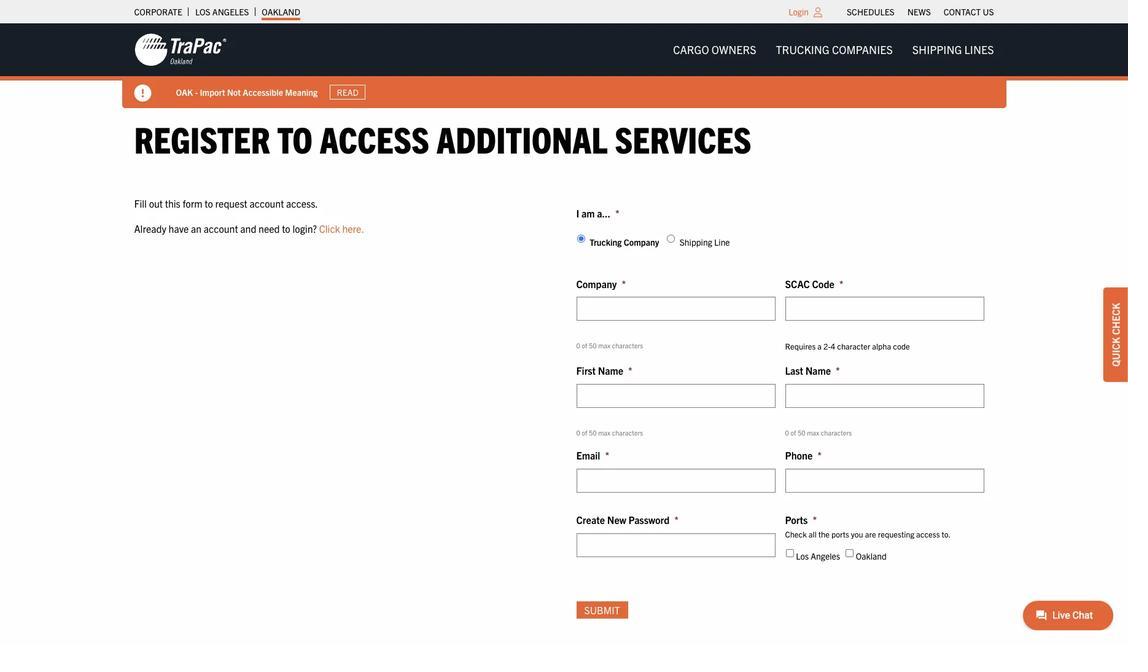 Task type: vqa. For each thing, say whether or not it's contained in the screenshot.
Corporate link
yes



Task type: locate. For each thing, give the bounding box(es) containing it.
2 name from the left
[[806, 364, 831, 377]]

trucking inside menu bar
[[776, 42, 830, 57]]

alpha
[[872, 341, 892, 352]]

us
[[983, 6, 994, 17]]

import
[[200, 86, 225, 97]]

check down the ports
[[785, 529, 807, 539]]

Shipping Line radio
[[667, 235, 675, 243]]

menu bar
[[841, 3, 1001, 20], [664, 37, 1004, 62]]

1 horizontal spatial name
[[806, 364, 831, 377]]

of up 'first'
[[582, 341, 588, 350]]

0 of 50 max characters up email *
[[577, 428, 643, 437]]

1 vertical spatial angeles
[[811, 551, 840, 562]]

ports
[[785, 514, 808, 526]]

login link
[[789, 6, 809, 17]]

requesting
[[878, 529, 915, 539]]

None submit
[[577, 601, 628, 618]]

0 vertical spatial trucking
[[776, 42, 830, 57]]

name
[[598, 364, 624, 377], [806, 364, 831, 377]]

0 horizontal spatial company
[[577, 278, 617, 290]]

1 vertical spatial los
[[796, 551, 809, 562]]

name right 'first'
[[598, 364, 624, 377]]

1 horizontal spatial los angeles
[[796, 551, 840, 562]]

phone *
[[785, 449, 822, 462]]

0 up email
[[577, 428, 580, 437]]

1 horizontal spatial angeles
[[811, 551, 840, 562]]

1 vertical spatial trucking
[[590, 237, 622, 248]]

0 for first name
[[577, 428, 580, 437]]

new
[[607, 514, 626, 526]]

0 vertical spatial account
[[250, 197, 284, 209]]

1 horizontal spatial account
[[250, 197, 284, 209]]

company left shipping line option in the top of the page
[[624, 237, 659, 248]]

50 for company
[[589, 341, 597, 350]]

oakland right oakland checkbox
[[856, 551, 887, 562]]

trucking inside register to access additional services main content
[[590, 237, 622, 248]]

of up phone
[[791, 428, 796, 437]]

0 for company
[[577, 341, 580, 350]]

0 up phone
[[785, 428, 789, 437]]

0 vertical spatial los angeles
[[195, 6, 249, 17]]

account up need
[[250, 197, 284, 209]]

angeles
[[212, 6, 249, 17], [811, 551, 840, 562]]

of for company
[[582, 341, 588, 350]]

0 horizontal spatial trucking
[[590, 237, 622, 248]]

password
[[629, 514, 670, 526]]

los up "oakland" image in the top left of the page
[[195, 6, 211, 17]]

shipping down news
[[913, 42, 962, 57]]

news
[[908, 6, 931, 17]]

0 of 50 max characters up phone *
[[785, 428, 852, 437]]

name for first name
[[598, 364, 624, 377]]

access
[[917, 529, 940, 539]]

max up first name *
[[598, 341, 611, 350]]

lines
[[965, 42, 994, 57]]

oakland
[[262, 6, 300, 17], [856, 551, 887, 562]]

check up quick
[[1110, 303, 1122, 335]]

check
[[1110, 303, 1122, 335], [785, 529, 807, 539]]

of
[[582, 341, 588, 350], [582, 428, 588, 437], [791, 428, 796, 437]]

shipping line
[[680, 237, 730, 248]]

0 vertical spatial check
[[1110, 303, 1122, 335]]

trucking companies link
[[766, 37, 903, 62]]

banner
[[0, 23, 1129, 108]]

light image
[[814, 7, 823, 17]]

company
[[624, 237, 659, 248], [577, 278, 617, 290]]

2 vertical spatial to
[[282, 223, 290, 235]]

not
[[227, 86, 241, 97]]

0
[[577, 341, 580, 350], [577, 428, 580, 437], [785, 428, 789, 437]]

oakland inside register to access additional services main content
[[856, 551, 887, 562]]

* right phone
[[818, 449, 822, 462]]

of up email
[[582, 428, 588, 437]]

los
[[195, 6, 211, 17], [796, 551, 809, 562]]

max
[[598, 341, 611, 350], [598, 428, 611, 437], [807, 428, 820, 437]]

last name *
[[785, 364, 840, 377]]

register to access additional services main content
[[122, 116, 1007, 634]]

shipping right shipping line option in the top of the page
[[680, 237, 713, 248]]

los angeles down "all"
[[796, 551, 840, 562]]

*
[[616, 207, 620, 219], [622, 278, 626, 290], [840, 278, 844, 290], [628, 364, 633, 377], [836, 364, 840, 377], [605, 449, 610, 462], [818, 449, 822, 462], [675, 514, 679, 526], [813, 514, 817, 526]]

los inside register to access additional services main content
[[796, 551, 809, 562]]

None text field
[[577, 297, 776, 321], [785, 297, 984, 321], [577, 384, 776, 408], [785, 384, 984, 408], [785, 469, 984, 493], [577, 297, 776, 321], [785, 297, 984, 321], [577, 384, 776, 408], [785, 384, 984, 408], [785, 469, 984, 493]]

0 of 50 max characters for company
[[577, 341, 643, 350]]

account right an
[[204, 223, 238, 235]]

1 horizontal spatial los
[[796, 551, 809, 562]]

quick check
[[1110, 303, 1122, 367]]

0 vertical spatial angeles
[[212, 6, 249, 17]]

50 up 'first'
[[589, 341, 597, 350]]

los angeles up "oakland" image in the top left of the page
[[195, 6, 249, 17]]

last
[[785, 364, 804, 377]]

* up "all"
[[813, 514, 817, 526]]

2-
[[824, 341, 831, 352]]

schedules
[[847, 6, 895, 17]]

* right 'first'
[[628, 364, 633, 377]]

0 vertical spatial los
[[195, 6, 211, 17]]

phone
[[785, 449, 813, 462]]

scac code *
[[785, 278, 844, 290]]

0 vertical spatial shipping
[[913, 42, 962, 57]]

0 horizontal spatial oakland
[[262, 6, 300, 17]]

50
[[589, 341, 597, 350], [589, 428, 597, 437], [798, 428, 806, 437]]

fill out this form to request account access.
[[134, 197, 318, 209]]

1 vertical spatial company
[[577, 278, 617, 290]]

0 horizontal spatial shipping
[[680, 237, 713, 248]]

1 horizontal spatial company
[[624, 237, 659, 248]]

None password field
[[577, 533, 776, 557]]

trucking for trucking companies
[[776, 42, 830, 57]]

quick check link
[[1104, 288, 1129, 382]]

trucking
[[776, 42, 830, 57], [590, 237, 622, 248]]

news link
[[908, 3, 931, 20]]

all
[[809, 529, 817, 539]]

fill
[[134, 197, 147, 209]]

* inside ports * check all the ports you are requesting access to.
[[813, 514, 817, 526]]

owners
[[712, 42, 757, 57]]

need
[[259, 223, 280, 235]]

characters
[[612, 341, 643, 350], [612, 428, 643, 437], [821, 428, 852, 437]]

* down trucking company
[[622, 278, 626, 290]]

to down meaning
[[277, 116, 313, 161]]

form
[[183, 197, 202, 209]]

0 horizontal spatial check
[[785, 529, 807, 539]]

* right email
[[605, 449, 610, 462]]

None text field
[[577, 469, 776, 493]]

1 vertical spatial oakland
[[856, 551, 887, 562]]

max up phone *
[[807, 428, 820, 437]]

are
[[865, 529, 876, 539]]

0 of 50 max characters up first name *
[[577, 341, 643, 350]]

1 horizontal spatial trucking
[[776, 42, 830, 57]]

1 horizontal spatial check
[[1110, 303, 1122, 335]]

* right password
[[675, 514, 679, 526]]

shipping inside register to access additional services main content
[[680, 237, 713, 248]]

1 vertical spatial menu bar
[[664, 37, 1004, 62]]

banner containing cargo owners
[[0, 23, 1129, 108]]

50 up phone *
[[798, 428, 806, 437]]

ports * check all the ports you are requesting access to.
[[785, 514, 951, 539]]

click here. link
[[319, 223, 364, 235]]

name right the last
[[806, 364, 831, 377]]

schedules link
[[847, 3, 895, 20]]

-
[[195, 86, 198, 97]]

max up email *
[[598, 428, 611, 437]]

1 vertical spatial account
[[204, 223, 238, 235]]

0 up 'first'
[[577, 341, 580, 350]]

to right form
[[205, 197, 213, 209]]

1 vertical spatial check
[[785, 529, 807, 539]]

0 vertical spatial menu bar
[[841, 3, 1001, 20]]

shipping for shipping line
[[680, 237, 713, 248]]

0 horizontal spatial los
[[195, 6, 211, 17]]

already
[[134, 223, 166, 235]]

oakland link
[[262, 3, 300, 20]]

company down trucking company radio
[[577, 278, 617, 290]]

1 horizontal spatial oakland
[[856, 551, 887, 562]]

name for last name
[[806, 364, 831, 377]]

accessible
[[243, 86, 283, 97]]

menu bar containing cargo owners
[[664, 37, 1004, 62]]

oakland image
[[134, 33, 226, 67]]

read link
[[330, 85, 366, 100]]

oak - import not accessible meaning
[[176, 86, 318, 97]]

shipping
[[913, 42, 962, 57], [680, 237, 713, 248]]

50 up email *
[[589, 428, 597, 437]]

to
[[277, 116, 313, 161], [205, 197, 213, 209], [282, 223, 290, 235]]

0 horizontal spatial name
[[598, 364, 624, 377]]

oakland right los angeles link
[[262, 6, 300, 17]]

1 name from the left
[[598, 364, 624, 377]]

access
[[320, 116, 430, 161]]

los right los angeles checkbox
[[796, 551, 809, 562]]

max for company
[[598, 341, 611, 350]]

account
[[250, 197, 284, 209], [204, 223, 238, 235]]

0 for last name
[[785, 428, 789, 437]]

register
[[134, 116, 270, 161]]

1 vertical spatial los angeles
[[796, 551, 840, 562]]

0 horizontal spatial angeles
[[212, 6, 249, 17]]

trucking down the login link
[[776, 42, 830, 57]]

4
[[831, 341, 836, 352]]

trucking right trucking company radio
[[590, 237, 622, 248]]

1 vertical spatial shipping
[[680, 237, 713, 248]]

0 vertical spatial oakland
[[262, 6, 300, 17]]

1 horizontal spatial shipping
[[913, 42, 962, 57]]

register to access additional services
[[134, 116, 752, 161]]

trucking for trucking company
[[590, 237, 622, 248]]

request
[[215, 197, 247, 209]]

to right need
[[282, 223, 290, 235]]

angeles left oakland link
[[212, 6, 249, 17]]

angeles down the
[[811, 551, 840, 562]]



Task type: describe. For each thing, give the bounding box(es) containing it.
already have an account and need to login? click here.
[[134, 223, 364, 235]]

shipping lines
[[913, 42, 994, 57]]

first
[[577, 364, 596, 377]]

contact
[[944, 6, 981, 17]]

and
[[240, 223, 256, 235]]

0 of 50 max characters for last name
[[785, 428, 852, 437]]

login
[[789, 6, 809, 17]]

you
[[851, 529, 864, 539]]

code
[[893, 341, 910, 352]]

los inside los angeles link
[[195, 6, 211, 17]]

* right code at the top right of page
[[840, 278, 844, 290]]

trucking companies
[[776, 42, 893, 57]]

company *
[[577, 278, 626, 290]]

shipping lines link
[[903, 37, 1004, 62]]

0 of 50 max characters for first name
[[577, 428, 643, 437]]

* down "requires a 2-4 character alpha code"
[[836, 364, 840, 377]]

max for last
[[807, 428, 820, 437]]

email
[[577, 449, 600, 462]]

Trucking Company radio
[[577, 235, 585, 243]]

ports
[[832, 529, 849, 539]]

the
[[819, 529, 830, 539]]

characters for first name *
[[612, 428, 643, 437]]

none submit inside register to access additional services main content
[[577, 601, 628, 618]]

line
[[715, 237, 730, 248]]

shipping for shipping lines
[[913, 42, 962, 57]]

read
[[337, 87, 359, 98]]

50 for last
[[798, 428, 806, 437]]

services
[[615, 116, 752, 161]]

access.
[[286, 197, 318, 209]]

* right a...
[[616, 207, 620, 219]]

companies
[[832, 42, 893, 57]]

cargo
[[673, 42, 709, 57]]

trucking company
[[590, 237, 659, 248]]

cargo owners
[[673, 42, 757, 57]]

oak
[[176, 86, 193, 97]]

here.
[[342, 223, 364, 235]]

angeles inside register to access additional services main content
[[811, 551, 840, 562]]

characters for last name *
[[821, 428, 852, 437]]

a
[[818, 341, 822, 352]]

scac
[[785, 278, 810, 290]]

los angeles link
[[195, 3, 249, 20]]

50 for first
[[589, 428, 597, 437]]

0 horizontal spatial los angeles
[[195, 6, 249, 17]]

corporate link
[[134, 3, 182, 20]]

max for first
[[598, 428, 611, 437]]

additional
[[437, 116, 608, 161]]

code
[[813, 278, 835, 290]]

out
[[149, 197, 163, 209]]

of for first
[[582, 428, 588, 437]]

login?
[[293, 223, 317, 235]]

0 horizontal spatial account
[[204, 223, 238, 235]]

0 vertical spatial company
[[624, 237, 659, 248]]

of for last
[[791, 428, 796, 437]]

characters for company *
[[612, 341, 643, 350]]

email *
[[577, 449, 610, 462]]

to.
[[942, 529, 951, 539]]

am
[[582, 207, 595, 219]]

corporate
[[134, 6, 182, 17]]

an
[[191, 223, 202, 235]]

this
[[165, 197, 180, 209]]

none text field inside register to access additional services main content
[[577, 469, 776, 493]]

check inside ports * check all the ports you are requesting access to.
[[785, 529, 807, 539]]

create new password *
[[577, 514, 679, 526]]

cargo owners link
[[664, 37, 766, 62]]

Los Angeles checkbox
[[786, 549, 794, 557]]

requires a 2-4 character alpha code
[[785, 341, 910, 352]]

1 vertical spatial to
[[205, 197, 213, 209]]

menu bar containing schedules
[[841, 3, 1001, 20]]

contact us
[[944, 6, 994, 17]]

i am a... *
[[577, 207, 620, 219]]

los angeles inside register to access additional services main content
[[796, 551, 840, 562]]

create
[[577, 514, 605, 526]]

contact us link
[[944, 3, 994, 20]]

have
[[169, 223, 189, 235]]

meaning
[[285, 86, 318, 97]]

i
[[577, 207, 579, 219]]

none password field inside register to access additional services main content
[[577, 533, 776, 557]]

quick
[[1110, 337, 1122, 367]]

first name *
[[577, 364, 633, 377]]

0 vertical spatial to
[[277, 116, 313, 161]]

solid image
[[134, 85, 151, 102]]

a...
[[597, 207, 611, 219]]

character
[[837, 341, 871, 352]]

requires
[[785, 341, 816, 352]]

click
[[319, 223, 340, 235]]

Oakland checkbox
[[846, 549, 854, 557]]



